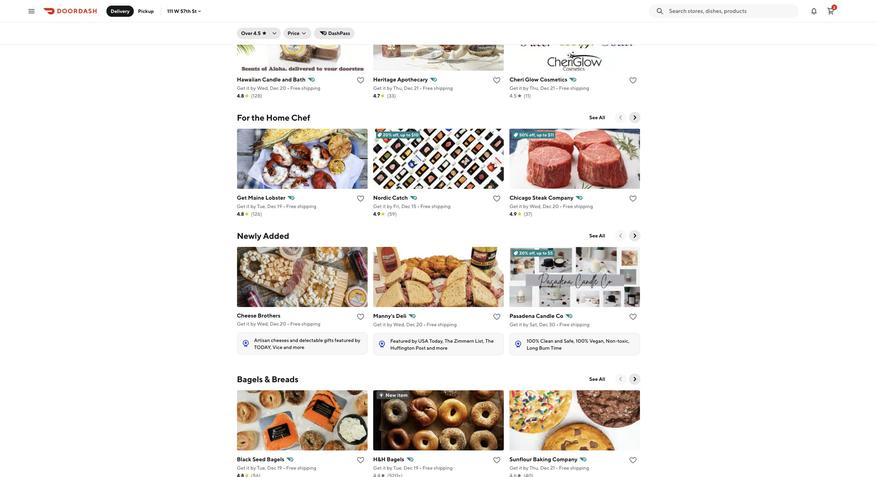 Task type: vqa. For each thing, say whether or not it's contained in the screenshot.
Plain Bagel 'Checkbox'
no



Task type: locate. For each thing, give the bounding box(es) containing it.
get inside cheese brothers get it by wed, dec 20 • free shipping
[[237, 322, 246, 327]]

1 horizontal spatial more
[[436, 346, 448, 351]]

click to add this store to your saved list image for hawaiian candle and bath
[[357, 76, 365, 85]]

1 previous button of carousel image from the top
[[617, 233, 624, 240]]

$11
[[548, 133, 554, 138]]

bagels right "h&h"
[[387, 457, 404, 464]]

time
[[551, 346, 562, 351]]

3 see from the top
[[590, 377, 598, 383]]

bagels right 'seed'
[[267, 457, 284, 464]]

up left $5
[[537, 251, 542, 256]]

shipping for chicago steak company
[[574, 204, 593, 210]]

• for cheri glow cosmetics
[[556, 86, 558, 91]]

it for cheri glow cosmetics
[[519, 86, 522, 91]]

toxic,
[[618, 339, 630, 344]]

shipping for pasadena candle co
[[571, 322, 590, 328]]

by up (37)
[[523, 204, 529, 210]]

off, for catch
[[393, 133, 400, 138]]

by down h&h bagels
[[387, 466, 393, 472]]

1 see from the top
[[590, 115, 598, 121]]

free for black seed bagels
[[286, 466, 297, 472]]

wed, for manny's
[[393, 322, 405, 328]]

get it by thu, dec 21 • free shipping for glow
[[510, 86, 590, 91]]

shipping for hawaiian candle and bath
[[302, 86, 321, 91]]

get down hawaiian
[[237, 86, 246, 91]]

off, left $10
[[393, 133, 400, 138]]

candle
[[262, 76, 281, 83], [536, 313, 555, 320]]

2 vertical spatial see
[[590, 377, 598, 383]]

4.7
[[373, 93, 380, 99]]

get it by fri, dec 15 • free shipping
[[373, 204, 451, 210]]

by for hawaiian candle and bath
[[251, 86, 256, 91]]

1 vertical spatial 20%
[[520, 251, 529, 256]]

get it by tue, dec 19 • free shipping for home
[[237, 204, 317, 210]]

it down the 'sunflour'
[[519, 466, 522, 472]]

by right featured
[[355, 338, 361, 344]]

it down the black at the left bottom
[[247, 466, 250, 472]]

get it by sat, dec 30 • free shipping
[[510, 322, 590, 328]]

dec down sunflour baking company
[[541, 466, 550, 472]]

dec down 'deli'
[[406, 322, 416, 328]]

0 vertical spatial see
[[590, 115, 598, 121]]

delivery button
[[106, 5, 134, 17]]

0 vertical spatial previous button of carousel image
[[617, 233, 624, 240]]

21
[[414, 86, 419, 91], [551, 86, 555, 91], [551, 466, 555, 472]]

(59)
[[388, 212, 397, 217]]

price button
[[284, 28, 312, 39]]

• for black seed bagels
[[283, 466, 285, 472]]

1 vertical spatial get it by wed, dec 20 • free shipping
[[510, 204, 593, 210]]

wed, down 'deli'
[[393, 322, 405, 328]]

get down cheri
[[510, 86, 518, 91]]

20 down "hawaiian candle and bath"
[[280, 86, 286, 91]]

1 horizontal spatial bagels
[[267, 457, 284, 464]]

20% left $5
[[520, 251, 529, 256]]

it down 'maine'
[[247, 204, 250, 210]]

•
[[287, 86, 289, 91], [420, 86, 422, 91], [556, 86, 558, 91], [283, 204, 285, 210], [418, 204, 420, 210], [560, 204, 562, 210], [287, 322, 289, 327], [424, 322, 426, 328], [557, 322, 559, 328], [283, 466, 285, 472], [420, 466, 422, 472], [556, 466, 558, 472]]

get it by wed, dec 20 • free shipping for company
[[510, 204, 593, 210]]

2 4.9 from the left
[[510, 212, 517, 217]]

next button of carousel image for newly added
[[631, 233, 638, 240]]

1 horizontal spatial the
[[486, 339, 494, 344]]

dec for sunflour baking company
[[541, 466, 550, 472]]

wed, inside cheese brothers get it by wed, dec 20 • free shipping
[[257, 322, 269, 327]]

cheese brothers get it by wed, dec 20 • free shipping
[[237, 313, 321, 327]]

it down hawaiian
[[247, 86, 250, 91]]

wed, up the (128)
[[257, 86, 269, 91]]

21 for glow
[[551, 86, 555, 91]]

1 horizontal spatial 100%
[[576, 339, 589, 344]]

featured by usa today, the zimmern list, the huffington post and more
[[391, 339, 494, 351]]

20% for nordic
[[383, 133, 392, 138]]

get it by wed, dec 20 • free shipping down chicago steak company at right top
[[510, 204, 593, 210]]

it down nordic
[[383, 204, 386, 210]]

by left usa
[[412, 339, 417, 344]]

to
[[407, 133, 411, 138], [543, 133, 547, 138], [543, 251, 547, 256]]

see for breads
[[590, 377, 598, 383]]

see all link
[[585, 112, 610, 123], [585, 231, 610, 242], [585, 374, 610, 385]]

get for black seed bagels
[[237, 466, 246, 472]]

by down 'seed'
[[251, 466, 256, 472]]

Store search: begin typing to search for stores available on DoorDash text field
[[669, 7, 795, 15]]

4.9 for chicago steak company
[[510, 212, 517, 217]]

4.9 for nordic catch
[[373, 212, 381, 217]]

click to add this store to your saved list image left heritage
[[357, 76, 365, 85]]

tue, down black seed bagels
[[257, 466, 266, 472]]

1 vertical spatial candle
[[536, 313, 555, 320]]

2 vertical spatial all
[[599, 377, 606, 383]]

get it by tue, dec 19 • free shipping for breads
[[237, 466, 317, 472]]

open menu image
[[27, 7, 36, 15]]

and
[[282, 76, 292, 83], [290, 338, 298, 344], [555, 339, 563, 344], [284, 345, 292, 351], [427, 346, 435, 351]]

1 the from the left
[[445, 339, 453, 344]]

2 4.8 from the top
[[237, 212, 244, 217]]

1 vertical spatial all
[[599, 233, 606, 239]]

0 vertical spatial company
[[549, 195, 574, 202]]

dec down "hawaiian candle and bath"
[[270, 86, 279, 91]]

0 horizontal spatial candle
[[262, 76, 281, 83]]

wed, down steak
[[530, 204, 542, 210]]

cosmetics
[[540, 76, 568, 83]]

1 vertical spatial previous button of carousel image
[[617, 376, 624, 383]]

previous button of carousel image for newly added
[[617, 233, 624, 240]]

by left sat,
[[523, 322, 529, 328]]

1 all from the top
[[599, 115, 606, 121]]

get down chicago
[[510, 204, 518, 210]]

click to add this store to your saved list image for get maine lobster
[[357, 195, 365, 203]]

111 w 57th st button
[[167, 8, 202, 14]]

it down chicago
[[519, 204, 522, 210]]

h&h
[[373, 457, 386, 464]]

to for candle
[[543, 251, 547, 256]]

3 see all link from the top
[[585, 374, 610, 385]]

get down the get maine lobster
[[237, 204, 246, 210]]

3 all from the top
[[599, 377, 606, 383]]

1 vertical spatial see all
[[590, 233, 606, 239]]

free for pasadena candle co
[[560, 322, 570, 328]]

get down the 'sunflour'
[[510, 466, 518, 472]]

company
[[549, 195, 574, 202], [553, 457, 578, 464]]

shipping
[[302, 86, 321, 91], [434, 86, 453, 91], [570, 86, 590, 91], [298, 204, 317, 210], [432, 204, 451, 210], [574, 204, 593, 210], [302, 322, 321, 327], [438, 322, 457, 328], [571, 322, 590, 328], [298, 466, 317, 472], [434, 466, 453, 472], [570, 466, 590, 472]]

1 vertical spatial 4.8
[[237, 212, 244, 217]]

the
[[445, 339, 453, 344], [486, 339, 494, 344]]

thu, down glow
[[530, 86, 540, 91]]

wed, down brothers
[[257, 322, 269, 327]]

3 see all from the top
[[590, 377, 606, 383]]

tue, down the get maine lobster
[[257, 204, 266, 210]]

breads
[[272, 375, 299, 385]]

click to add this store to your saved list image up toxic,
[[629, 313, 638, 322]]

4.5 left the '(11)'
[[510, 93, 517, 99]]

click to add this store to your saved list image for h&h bagels
[[493, 457, 501, 465]]

2 vertical spatial see all
[[590, 377, 606, 383]]

dec left 30
[[539, 322, 548, 328]]

heritage
[[373, 76, 396, 83]]

19
[[277, 204, 282, 210], [277, 466, 282, 472], [414, 466, 419, 472]]

1 4.9 from the left
[[373, 212, 381, 217]]

and inside the 100% clean and safe, 100% vegan, non-toxic, long burn time
[[555, 339, 563, 344]]

gifts
[[324, 338, 334, 344]]

get for get maine lobster
[[237, 204, 246, 210]]

black
[[237, 457, 251, 464]]

1 vertical spatial see all link
[[585, 231, 610, 242]]

more down today,
[[436, 346, 448, 351]]

click to add this store to your saved list image
[[357, 76, 365, 85], [493, 195, 501, 203], [357, 313, 365, 322], [493, 313, 501, 322], [629, 313, 638, 322], [357, 457, 365, 465], [493, 457, 501, 465]]

• inside cheese brothers get it by wed, dec 20 • free shipping
[[287, 322, 289, 327]]

by up the (128)
[[251, 86, 256, 91]]

dec down apothecary
[[404, 86, 413, 91]]

next button of carousel image
[[631, 114, 638, 121]]

1 horizontal spatial get it by wed, dec 20 • free shipping
[[373, 322, 457, 328]]

20 for manny's deli
[[416, 322, 423, 328]]

dec
[[270, 86, 279, 91], [404, 86, 413, 91], [541, 86, 550, 91], [267, 204, 276, 210], [402, 204, 411, 210], [543, 204, 552, 210], [270, 322, 279, 327], [406, 322, 416, 328], [539, 322, 548, 328], [267, 466, 276, 472], [404, 466, 413, 472], [541, 466, 550, 472]]

0 horizontal spatial get it by wed, dec 20 • free shipping
[[237, 86, 321, 91]]

20% for pasadena
[[520, 251, 529, 256]]

get it by tue, dec 19 • free shipping
[[237, 204, 317, 210], [237, 466, 317, 472], [373, 466, 453, 472]]

hawaiian candle and bath
[[237, 76, 306, 83]]

2 all from the top
[[599, 233, 606, 239]]

up left $10
[[400, 133, 406, 138]]

get down manny's
[[373, 322, 382, 328]]

manny's
[[373, 313, 395, 320]]

dec down chicago steak company at right top
[[543, 204, 552, 210]]

by left fri,
[[387, 204, 393, 210]]

(128)
[[251, 93, 262, 99]]

1 100% from the left
[[527, 339, 540, 344]]

get down "h&h"
[[373, 466, 382, 472]]

by for pasadena candle co
[[523, 322, 529, 328]]

1 vertical spatial see
[[590, 233, 598, 239]]

it down h&h bagels
[[383, 466, 386, 472]]

h&h bagels
[[373, 457, 404, 464]]

0 vertical spatial all
[[599, 115, 606, 121]]

20% left $10
[[383, 133, 392, 138]]

2 see all from the top
[[590, 233, 606, 239]]

0 vertical spatial candle
[[262, 76, 281, 83]]

by for chicago steak company
[[523, 204, 529, 210]]

$10
[[412, 133, 419, 138]]

by for get maine lobster
[[251, 204, 256, 210]]

2 button
[[824, 4, 838, 18]]

see for home
[[590, 115, 598, 121]]

by for manny's deli
[[387, 322, 393, 328]]

it for black seed bagels
[[247, 466, 250, 472]]

and up time
[[555, 339, 563, 344]]

0 vertical spatial 4.8
[[237, 93, 244, 99]]

2 previous button of carousel image from the top
[[617, 376, 624, 383]]

off,
[[393, 133, 400, 138], [530, 133, 536, 138], [529, 251, 536, 256]]

get left 'maine'
[[237, 195, 247, 202]]

get down the black at the left bottom
[[237, 466, 246, 472]]

dec for manny's deli
[[406, 322, 416, 328]]

by up the '(11)'
[[523, 86, 529, 91]]

0 horizontal spatial 20%
[[383, 133, 392, 138]]

2 vertical spatial get it by wed, dec 20 • free shipping
[[373, 322, 457, 328]]

by for nordic catch
[[387, 204, 393, 210]]

dec down lobster
[[267, 204, 276, 210]]

it for sunflour baking company
[[519, 466, 522, 472]]

apothecary
[[398, 76, 428, 83]]

0 vertical spatial see all link
[[585, 112, 610, 123]]

100%
[[527, 339, 540, 344], [576, 339, 589, 344]]

2 see all link from the top
[[585, 231, 610, 242]]

get for nordic catch
[[373, 204, 382, 210]]

20
[[280, 86, 286, 91], [553, 204, 559, 210], [280, 322, 286, 327], [416, 322, 423, 328]]

candle right hawaiian
[[262, 76, 281, 83]]

to left $10
[[407, 133, 411, 138]]

click to add this store to your saved list image left "h&h"
[[357, 457, 365, 465]]

tue, for &
[[257, 466, 266, 472]]

1 see all link from the top
[[585, 112, 610, 123]]

off, left $5
[[529, 251, 536, 256]]

by down 'cheese'
[[251, 322, 256, 327]]

2 see from the top
[[590, 233, 598, 239]]

click to add this store to your saved list image left chicago
[[493, 195, 501, 203]]

to left $11
[[543, 133, 547, 138]]

21 down cosmetics
[[551, 86, 555, 91]]

100% up long
[[527, 339, 540, 344]]

next button of carousel image
[[631, 233, 638, 240], [631, 376, 638, 383]]

click to add this store to your saved list image
[[493, 76, 501, 85], [629, 76, 638, 85], [357, 195, 365, 203], [629, 195, 638, 203], [629, 457, 638, 465]]

dec down cheri glow cosmetics
[[541, 86, 550, 91]]

company right steak
[[549, 195, 574, 202]]

pasadena
[[510, 313, 535, 320]]

19 for breads
[[277, 466, 282, 472]]

21 down sunflour baking company
[[551, 466, 555, 472]]

1 vertical spatial company
[[553, 457, 578, 464]]

up left $11
[[537, 133, 542, 138]]

thu, down baking
[[530, 466, 540, 472]]

get it by wed, dec 20 • free shipping for and
[[237, 86, 321, 91]]

by for heritage apothecary
[[387, 86, 393, 91]]

and left bath
[[282, 76, 292, 83]]

it down cheri
[[519, 86, 522, 91]]

dec for h&h bagels
[[404, 466, 413, 472]]

4.5 right over
[[254, 30, 261, 36]]

see all
[[590, 115, 606, 121], [590, 233, 606, 239], [590, 377, 606, 383]]

2 next button of carousel image from the top
[[631, 376, 638, 383]]

0 horizontal spatial 4.9
[[373, 212, 381, 217]]

black seed bagels
[[237, 457, 284, 464]]

and down today,
[[427, 346, 435, 351]]

dec for hawaiian candle and bath
[[270, 86, 279, 91]]

more down delectable
[[293, 345, 305, 351]]

4.9 left (59)
[[373, 212, 381, 217]]

0 vertical spatial get it by wed, dec 20 • free shipping
[[237, 86, 321, 91]]

off, for steak
[[530, 133, 536, 138]]

0 vertical spatial see all
[[590, 115, 606, 121]]

previous button of carousel image
[[617, 233, 624, 240], [617, 376, 624, 383]]

2 vertical spatial see all link
[[585, 374, 610, 385]]

tue, down h&h bagels
[[393, 466, 403, 472]]

get it by thu, dec 21 • free shipping down cosmetics
[[510, 86, 590, 91]]

20 down brothers
[[280, 322, 286, 327]]

by down the 'sunflour'
[[523, 466, 529, 472]]

it down the pasadena
[[519, 322, 522, 328]]

bagels left &
[[237, 375, 263, 385]]

1 next button of carousel image from the top
[[631, 233, 638, 240]]

get it by thu, dec 21 • free shipping down apothecary
[[373, 86, 453, 91]]

• for manny's deli
[[424, 322, 426, 328]]

20 up usa
[[416, 322, 423, 328]]

seed
[[253, 457, 266, 464]]

get it by wed, dec 20 • free shipping down "hawaiian candle and bath"
[[237, 86, 321, 91]]

by up (33)
[[387, 86, 393, 91]]

4.8
[[237, 93, 244, 99], [237, 212, 244, 217]]

the right list,
[[486, 339, 494, 344]]

company right baking
[[553, 457, 578, 464]]

1 horizontal spatial candle
[[536, 313, 555, 320]]

• for nordic catch
[[418, 204, 420, 210]]

1 see all from the top
[[590, 115, 606, 121]]

by down manny's deli
[[387, 322, 393, 328]]

0 vertical spatial 4.5
[[254, 30, 261, 36]]

get it by tue, dec 19 • free shipping down black seed bagels
[[237, 466, 317, 472]]

1 vertical spatial next button of carousel image
[[631, 376, 638, 383]]

0 horizontal spatial 4.5
[[254, 30, 261, 36]]

nordic
[[373, 195, 391, 202]]

home
[[266, 113, 290, 123]]

1 4.8 from the top
[[237, 93, 244, 99]]

get down the pasadena
[[510, 322, 518, 328]]

pasadena candle co
[[510, 313, 564, 320]]

all for breads
[[599, 377, 606, 383]]

• for sunflour baking company
[[556, 466, 558, 472]]

see all for home
[[590, 115, 606, 121]]

get for pasadena candle co
[[510, 322, 518, 328]]

0 horizontal spatial the
[[445, 339, 453, 344]]

1 horizontal spatial 4.5
[[510, 93, 517, 99]]

dec down h&h bagels
[[404, 466, 413, 472]]

1 horizontal spatial 4.9
[[510, 212, 517, 217]]

and right cheeses
[[290, 338, 298, 344]]

0 horizontal spatial 100%
[[527, 339, 540, 344]]

0 vertical spatial 20%
[[383, 133, 392, 138]]

21 down apothecary
[[414, 86, 419, 91]]

it down manny's
[[383, 322, 386, 328]]

0 vertical spatial next button of carousel image
[[631, 233, 638, 240]]

get down nordic
[[373, 204, 382, 210]]

1 horizontal spatial 20%
[[520, 251, 529, 256]]

click to add this store to your saved list image left the 'sunflour'
[[493, 457, 501, 465]]

next button of carousel image for bagels & breads
[[631, 376, 638, 383]]

get
[[237, 86, 246, 91], [373, 86, 382, 91], [510, 86, 518, 91], [237, 195, 247, 202], [237, 204, 246, 210], [373, 204, 382, 210], [510, 204, 518, 210], [237, 322, 246, 327], [373, 322, 382, 328], [510, 322, 518, 328], [237, 466, 246, 472], [373, 466, 382, 472], [510, 466, 518, 472]]

see all link for home
[[585, 112, 610, 123]]

click to add this store to your saved list image for black seed bagels
[[357, 457, 365, 465]]

it for manny's deli
[[383, 322, 386, 328]]

over 4.5
[[241, 30, 261, 36]]

4.8 for hawaiian
[[237, 93, 244, 99]]

manny's deli
[[373, 313, 407, 320]]

2 the from the left
[[486, 339, 494, 344]]

dec down brothers
[[270, 322, 279, 327]]

notification bell image
[[810, 7, 819, 15]]

get it by wed, dec 20 • free shipping down 'deli'
[[373, 322, 457, 328]]

thu, for glow
[[530, 86, 540, 91]]

0 horizontal spatial more
[[293, 345, 305, 351]]

get it by thu, dec 21 • free shipping
[[373, 86, 453, 91], [510, 86, 590, 91], [510, 466, 590, 472]]

2 horizontal spatial get it by wed, dec 20 • free shipping
[[510, 204, 593, 210]]

57th
[[180, 8, 191, 14]]

20 down chicago steak company at right top
[[553, 204, 559, 210]]

shipping for h&h bagels
[[434, 466, 453, 472]]

dashpass button
[[314, 28, 354, 39]]



Task type: describe. For each thing, give the bounding box(es) containing it.
over 4.5 button
[[237, 28, 281, 39]]

get it by thu, dec 21 • free shipping for baking
[[510, 466, 590, 472]]

by inside artisan cheeses and delectable gifts featured by today, vice and more
[[355, 338, 361, 344]]

post
[[416, 346, 426, 351]]

w
[[174, 8, 179, 14]]

fri,
[[393, 204, 401, 210]]

over
[[241, 30, 253, 36]]

20% off, up to $10
[[383, 133, 419, 138]]

see all link for breads
[[585, 374, 610, 385]]

it for chicago steak company
[[519, 204, 522, 210]]

baking
[[533, 457, 551, 464]]

dec inside cheese brothers get it by wed, dec 20 • free shipping
[[270, 322, 279, 327]]

newly added
[[237, 231, 289, 241]]

dec for get maine lobster
[[267, 204, 276, 210]]

heritage apothecary
[[373, 76, 428, 83]]

steak
[[533, 195, 547, 202]]

• for h&h bagels
[[420, 466, 422, 472]]

up for steak
[[537, 133, 542, 138]]

2 100% from the left
[[576, 339, 589, 344]]

free for h&h bagels
[[423, 466, 433, 472]]

delivery
[[111, 8, 130, 14]]

111 w 57th st
[[167, 8, 197, 14]]

usa
[[418, 339, 429, 344]]

1 vertical spatial 4.5
[[510, 93, 517, 99]]

catch
[[392, 195, 408, 202]]

shipping inside cheese brothers get it by wed, dec 20 • free shipping
[[302, 322, 321, 327]]

more inside artisan cheeses and delectable gifts featured by today, vice and more
[[293, 345, 305, 351]]

get for sunflour baking company
[[510, 466, 518, 472]]

up for candle
[[537, 251, 542, 256]]

safe,
[[564, 339, 575, 344]]

thu, for apothecary
[[393, 86, 403, 91]]

nordic catch
[[373, 195, 408, 202]]

by for sunflour baking company
[[523, 466, 529, 472]]

brothers
[[258, 313, 281, 320]]

dec for black seed bagels
[[267, 466, 276, 472]]

the
[[252, 113, 265, 123]]

(33)
[[387, 93, 396, 99]]

huffington
[[391, 346, 415, 351]]

wed, for chicago
[[530, 204, 542, 210]]

tue, for the
[[257, 204, 266, 210]]

newly added link
[[237, 231, 289, 242]]

dec for chicago steak company
[[543, 204, 552, 210]]

free inside cheese brothers get it by wed, dec 20 • free shipping
[[290, 322, 301, 327]]

cheri
[[510, 76, 524, 83]]

long
[[527, 346, 538, 351]]

today,
[[430, 339, 444, 344]]

2 horizontal spatial bagels
[[387, 457, 404, 464]]

co
[[556, 313, 564, 320]]

featured
[[335, 338, 354, 344]]

it for get maine lobster
[[247, 204, 250, 210]]

it for heritage apothecary
[[383, 86, 386, 91]]

get maine lobster
[[237, 195, 286, 202]]

3 items, open order cart image
[[827, 7, 835, 15]]

maine
[[248, 195, 264, 202]]

it for h&h bagels
[[383, 466, 386, 472]]

added
[[263, 231, 289, 241]]

deli
[[396, 313, 407, 320]]

for
[[237, 113, 250, 123]]

for the home chef link
[[237, 112, 310, 123]]

cheeses
[[271, 338, 289, 344]]

sat,
[[530, 322, 538, 328]]

it inside cheese brothers get it by wed, dec 20 • free shipping
[[247, 322, 250, 327]]

free for hawaiian candle and bath
[[290, 86, 301, 91]]

get it by tue, dec 19 • free shipping down h&h bagels
[[373, 466, 453, 472]]

chicago steak company
[[510, 195, 574, 202]]

company for for the home chef
[[549, 195, 574, 202]]

(37)
[[524, 212, 533, 217]]

newly
[[237, 231, 261, 241]]

shipping for sunflour baking company
[[570, 466, 590, 472]]

up for catch
[[400, 133, 406, 138]]

sunflour baking company
[[510, 457, 578, 464]]

artisan cheeses and delectable gifts featured by today, vice and more
[[254, 338, 361, 351]]

click to add this store to your saved list image for heritage apothecary
[[493, 76, 501, 85]]

more inside featured by usa today, the zimmern list, the huffington post and more
[[436, 346, 448, 351]]

by inside featured by usa today, the zimmern list, the huffington post and more
[[412, 339, 417, 344]]

get it by thu, dec 21 • free shipping for apothecary
[[373, 86, 453, 91]]

glow
[[525, 76, 539, 83]]

and inside featured by usa today, the zimmern list, the huffington post and more
[[427, 346, 435, 351]]

• for heritage apothecary
[[420, 86, 422, 91]]

get for h&h bagels
[[373, 466, 382, 472]]

chef
[[291, 113, 310, 123]]

free for sunflour baking company
[[559, 466, 569, 472]]

by for black seed bagels
[[251, 466, 256, 472]]

and for cheeses
[[290, 338, 298, 344]]

111
[[167, 8, 173, 14]]

vice
[[273, 345, 283, 351]]

20 for hawaiian candle and bath
[[280, 86, 286, 91]]

artisan
[[254, 338, 270, 344]]

it for hawaiian candle and bath
[[247, 86, 250, 91]]

list,
[[475, 339, 485, 344]]

shipping for black seed bagels
[[298, 466, 317, 472]]

today,
[[254, 345, 272, 351]]

click to add this store to your saved list image for manny's deli
[[493, 313, 501, 322]]

(126)
[[251, 212, 262, 217]]

4.5 inside 'over 4.5' button
[[254, 30, 261, 36]]

thu, for baking
[[530, 466, 540, 472]]

to for catch
[[407, 133, 411, 138]]

click to add this store to your saved list image for sunflour baking company
[[629, 457, 638, 465]]

30
[[549, 322, 556, 328]]

click to add this store to your saved list image left manny's
[[357, 313, 365, 322]]

all for home
[[599, 115, 606, 121]]

sunflour
[[510, 457, 532, 464]]

100% clean and safe, 100% vegan, non-toxic, long burn time
[[527, 339, 630, 351]]

click to add this store to your saved list image for cheri glow cosmetics
[[629, 76, 638, 85]]

4.8 for get
[[237, 212, 244, 217]]

and right vice
[[284, 345, 292, 351]]

get for heritage apothecary
[[373, 86, 382, 91]]

cheese
[[237, 313, 257, 320]]

chicago
[[510, 195, 532, 202]]

dec for nordic catch
[[402, 204, 411, 210]]

• for chicago steak company
[[560, 204, 562, 210]]

off, for candle
[[529, 251, 536, 256]]

by inside cheese brothers get it by wed, dec 20 • free shipping
[[251, 322, 256, 327]]

bath
[[293, 76, 306, 83]]

15
[[412, 204, 417, 210]]

featured
[[391, 339, 411, 344]]

and for clean
[[555, 339, 563, 344]]

(11)
[[524, 93, 531, 99]]

company for bagels & breads
[[553, 457, 578, 464]]

free for get maine lobster
[[286, 204, 297, 210]]

dashpass
[[328, 30, 350, 36]]

burn
[[539, 346, 550, 351]]

19 for home
[[277, 204, 282, 210]]

shipping for heritage apothecary
[[434, 86, 453, 91]]

candle for hawaiian
[[262, 76, 281, 83]]

st
[[192, 8, 197, 14]]

previous button of carousel image
[[617, 114, 624, 121]]

clean
[[541, 339, 554, 344]]

see all for breads
[[590, 377, 606, 383]]

bagels & breads link
[[237, 374, 299, 385]]

get for hawaiian candle and bath
[[237, 86, 246, 91]]

non-
[[606, 339, 618, 344]]

to for steak
[[543, 133, 547, 138]]

click to add this store to your saved list image for nordic catch
[[493, 195, 501, 203]]

50% off, up to $11
[[520, 133, 554, 138]]

bagels & breads
[[237, 375, 299, 385]]

get for manny's deli
[[373, 322, 382, 328]]

for the home chef
[[237, 113, 310, 123]]

pickup
[[138, 8, 154, 14]]

delectable
[[299, 338, 323, 344]]

wed, for hawaiian
[[257, 86, 269, 91]]

50%
[[520, 133, 529, 138]]

&
[[265, 375, 270, 385]]

shipping for get maine lobster
[[298, 204, 317, 210]]

0 horizontal spatial bagels
[[237, 375, 263, 385]]

20% off, up to $5
[[520, 251, 553, 256]]

20 inside cheese brothers get it by wed, dec 20 • free shipping
[[280, 322, 286, 327]]

cheri glow cosmetics
[[510, 76, 568, 83]]

• for hawaiian candle and bath
[[287, 86, 289, 91]]

$5
[[548, 251, 553, 256]]

vegan,
[[590, 339, 605, 344]]

shipping for manny's deli
[[438, 322, 457, 328]]

free for chicago steak company
[[563, 204, 573, 210]]

dec for pasadena candle co
[[539, 322, 548, 328]]

• for pasadena candle co
[[557, 322, 559, 328]]

lobster
[[266, 195, 286, 202]]

dec for cheri glow cosmetics
[[541, 86, 550, 91]]

• for get maine lobster
[[283, 204, 285, 210]]

by for cheri glow cosmetics
[[523, 86, 529, 91]]

zimmern
[[454, 339, 474, 344]]

hawaiian
[[237, 76, 261, 83]]

free for manny's deli
[[427, 322, 437, 328]]

price
[[288, 30, 300, 36]]

click to add this store to your saved list image for chicago steak company
[[629, 195, 638, 203]]

2
[[834, 5, 836, 9]]



